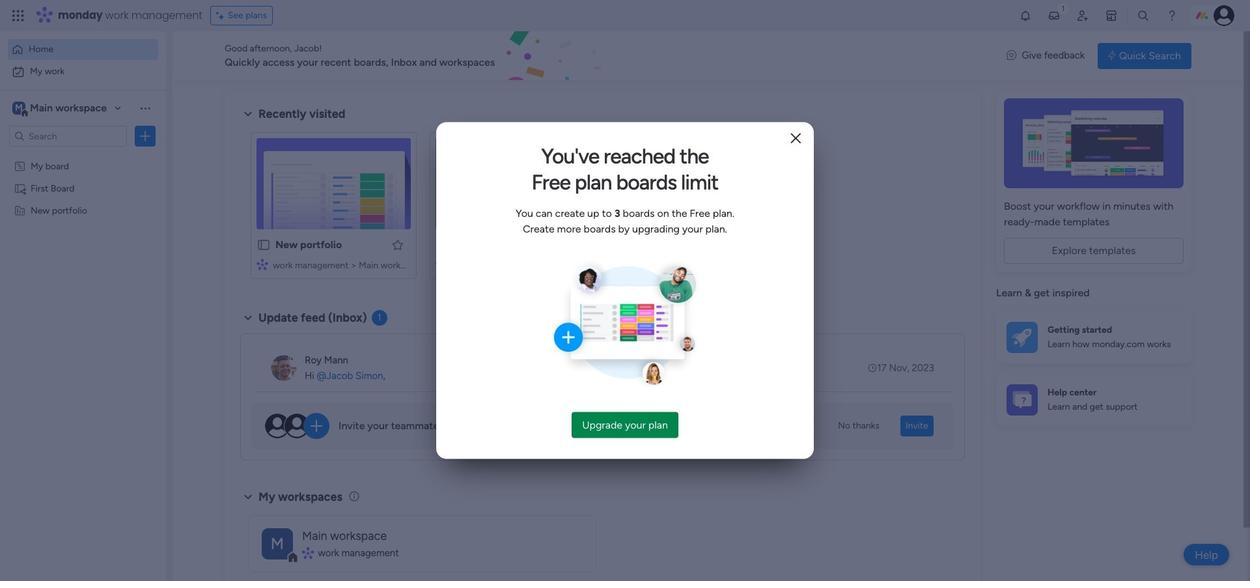 Task type: describe. For each thing, give the bounding box(es) containing it.
close recently visited image
[[240, 106, 256, 122]]

1 horizontal spatial shareable board image
[[615, 238, 630, 252]]

1 public board image from the left
[[257, 238, 271, 252]]

help center element
[[997, 374, 1192, 426]]

1 vertical spatial option
[[8, 61, 158, 82]]

select product image
[[12, 9, 25, 22]]

1 component image from the left
[[436, 258, 448, 270]]

invite members image
[[1077, 9, 1090, 22]]

Search in workspace field
[[27, 129, 109, 144]]

update feed image
[[1048, 9, 1061, 22]]

notifications image
[[1020, 9, 1033, 22]]

getting started element
[[997, 311, 1192, 363]]

close my workspaces image
[[240, 489, 256, 505]]

roy mann image
[[271, 355, 297, 381]]

1 horizontal spatial workspace image
[[262, 528, 293, 559]]

2 public board image from the left
[[436, 238, 450, 252]]

monday marketplace image
[[1106, 9, 1119, 22]]

v2 user feedback image
[[1007, 48, 1017, 63]]



Task type: locate. For each thing, give the bounding box(es) containing it.
1 vertical spatial component image
[[302, 547, 313, 559]]

dapulse x slim image
[[791, 130, 801, 148]]

1 vertical spatial workspace image
[[262, 528, 293, 559]]

workspace image
[[12, 101, 25, 115], [262, 528, 293, 559]]

help image
[[1166, 9, 1179, 22]]

0 horizontal spatial component image
[[436, 258, 448, 270]]

search everything image
[[1137, 9, 1151, 22]]

option
[[8, 39, 158, 60], [8, 61, 158, 82], [0, 154, 166, 157]]

1 vertical spatial shareable board image
[[615, 238, 630, 252]]

component image
[[257, 258, 268, 270], [302, 547, 313, 559]]

workspace selection element
[[12, 100, 109, 117]]

0 horizontal spatial public board image
[[257, 238, 271, 252]]

component image
[[436, 258, 448, 270], [615, 258, 627, 270]]

1 element
[[372, 310, 387, 326]]

0 vertical spatial option
[[8, 39, 158, 60]]

see plans image
[[216, 8, 228, 23]]

public board image
[[257, 238, 271, 252], [436, 238, 450, 252]]

1 horizontal spatial component image
[[615, 258, 627, 270]]

list box
[[0, 152, 166, 397]]

1 horizontal spatial public board image
[[436, 238, 450, 252]]

templates image image
[[1009, 98, 1180, 188]]

v2 bolt switch image
[[1109, 49, 1117, 63]]

0 vertical spatial workspace image
[[12, 101, 25, 115]]

2 component image from the left
[[615, 258, 627, 270]]

1 image
[[1058, 1, 1070, 15]]

0 vertical spatial shareable board image
[[14, 182, 26, 194]]

0 horizontal spatial component image
[[257, 258, 268, 270]]

jacob simon image
[[1214, 5, 1235, 26]]

shareable board image
[[14, 182, 26, 194], [615, 238, 630, 252]]

close update feed (inbox) image
[[240, 310, 256, 326]]

0 horizontal spatial shareable board image
[[14, 182, 26, 194]]

0 vertical spatial component image
[[257, 258, 268, 270]]

1 horizontal spatial component image
[[302, 547, 313, 559]]

quick search results list box
[[240, 122, 966, 294]]

add to favorites image
[[392, 238, 405, 251]]

2 vertical spatial option
[[0, 154, 166, 157]]

0 horizontal spatial workspace image
[[12, 101, 25, 115]]



Task type: vqa. For each thing, say whether or not it's contained in the screenshot.
Quick search results list box
yes



